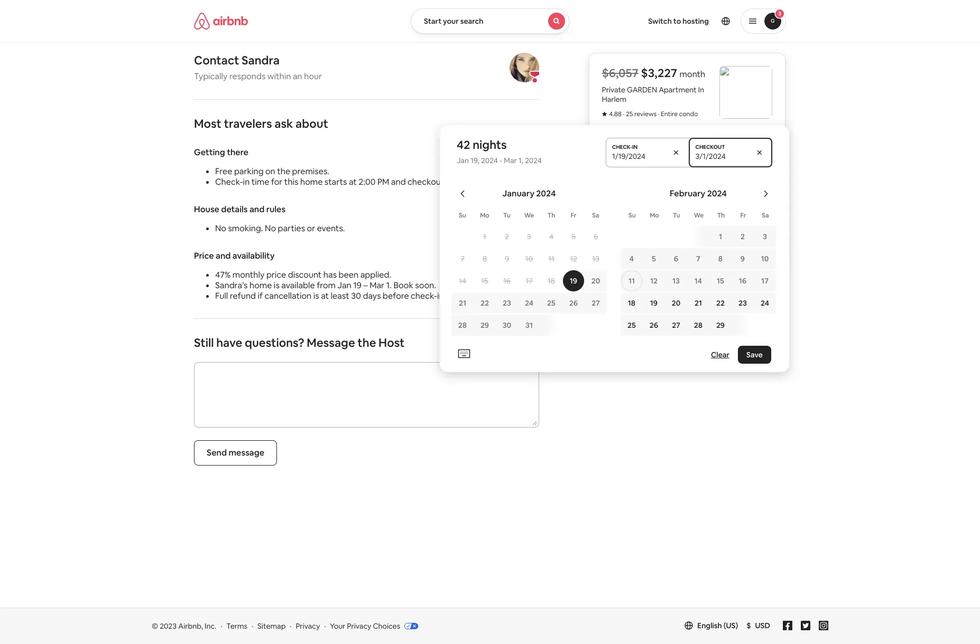 Task type: vqa. For each thing, say whether or not it's contained in the screenshot.


Task type: locate. For each thing, give the bounding box(es) containing it.
12 for the rightmost 12 button
[[650, 276, 658, 286]]

7 button
[[451, 248, 474, 270], [687, 248, 709, 270]]

15 for 2nd the 15 button from right
[[481, 276, 488, 286]]

22 button up clear button
[[709, 293, 732, 314]]

calendar application
[[440, 177, 980, 359]]

29 button
[[474, 315, 496, 336], [709, 315, 752, 336]]

choices
[[373, 622, 400, 632]]

2 24 from the left
[[761, 299, 769, 308]]

1 horizontal spatial sa
[[762, 211, 769, 220]]

21
[[459, 299, 466, 308], [695, 299, 702, 308]]

2 14 button from the left
[[687, 271, 709, 292]]

1 vertical spatial in
[[437, 291, 444, 302]]

1 16 from the left
[[503, 276, 511, 286]]

and
[[391, 177, 406, 188], [249, 204, 264, 215], [216, 251, 231, 262]]

$6,057
[[602, 66, 638, 80]]

2 24 button from the left
[[754, 293, 776, 314]]

most travelers ask about
[[194, 116, 328, 131]]

2 7 from the left
[[696, 254, 700, 264]]

home right sandra's
[[250, 280, 272, 291]]

at inside 47% monthly price discount has been applied. sandra's home is available from jan 19 – mar 1. book soon. full refund if cancellation is at least 30 days before check-in
[[321, 291, 329, 302]]

29 button left 31
[[474, 315, 496, 336]]

1 horizontal spatial tu
[[673, 211, 680, 220]]

navigate to facebook image
[[783, 622, 792, 631]]

1 21 from the left
[[459, 299, 466, 308]]

at
[[349, 177, 357, 188], [454, 177, 462, 188], [321, 291, 329, 302]]

12 button
[[562, 248, 585, 270], [643, 271, 665, 292]]

28 button left "30" button in the right of the page
[[451, 315, 474, 336]]

1 14 button from the left
[[451, 271, 474, 292]]

questions?
[[245, 336, 304, 350]]

1 2 button from the left
[[496, 226, 518, 247]]

your
[[330, 622, 345, 632]]

1 10 button from the left
[[518, 248, 540, 270]]

26 for the rightmost 26 'button'
[[650, 321, 658, 330]]

0 vertical spatial 4
[[549, 232, 553, 242]]

1 horizontal spatial no
[[265, 223, 276, 234]]

mo down am. on the top of page
[[480, 211, 489, 220]]

0 horizontal spatial 9
[[505, 254, 509, 264]]

31
[[525, 321, 533, 330]]

1 horizontal spatial 1
[[719, 232, 722, 242]]

travelers
[[224, 116, 272, 131]]

0 horizontal spatial 27
[[592, 299, 600, 308]]

1 3 button from the left
[[518, 226, 540, 247]]

2 tu from the left
[[673, 211, 680, 220]]

is inside free parking on the premises. check-in time for this home starts at 2:00 pm and checkout is at 11:00 am.
[[446, 177, 452, 188]]

2 9 button from the left
[[732, 248, 754, 270]]

11
[[548, 254, 554, 264], [629, 276, 635, 286]]

3 for 2nd 3 button from left
[[763, 232, 767, 242]]

0 horizontal spatial we
[[524, 211, 534, 220]]

1 horizontal spatial privacy
[[347, 622, 371, 632]]

won't
[[662, 239, 679, 248]]

22 button
[[474, 293, 496, 314], [709, 293, 732, 314]]

0 horizontal spatial 14
[[459, 276, 466, 286]]

charged
[[689, 239, 713, 248]]

tu down january at the top of the page
[[503, 211, 511, 220]]

1 vertical spatial 26
[[650, 321, 658, 330]]

1 10 from the left
[[525, 254, 533, 264]]

1 29 from the left
[[480, 321, 489, 330]]

is right checkout
[[446, 177, 452, 188]]

19 inside 47% monthly price discount has been applied. sandra's home is available from jan 19 – mar 1. book soon. full refund if cancellation is at least 30 days before check-in
[[353, 280, 362, 291]]

24 up the save
[[761, 299, 769, 308]]

3 button down january 2024
[[518, 226, 540, 247]]

0 horizontal spatial 12
[[570, 254, 577, 264]]

0 horizontal spatial 22 button
[[474, 293, 496, 314]]

20 button
[[585, 271, 607, 292], [665, 293, 687, 314]]

in left time
[[243, 177, 250, 188]]

house
[[194, 204, 219, 215]]

2 horizontal spatial ·
[[658, 110, 659, 118]]

available
[[281, 280, 315, 291]]

1 vertical spatial 13
[[672, 276, 680, 286]]

2 22 from the left
[[716, 299, 725, 308]]

3 for 1st 3 button
[[527, 232, 531, 242]]

1 vertical spatial 4
[[630, 254, 634, 264]]

0 horizontal spatial 2
[[505, 232, 509, 242]]

16
[[503, 276, 511, 286], [739, 276, 747, 286]]

2 3 button from the left
[[754, 226, 776, 247]]

1 vertical spatial 18 button
[[621, 293, 643, 314]]

2 10 from the left
[[761, 254, 769, 264]]

english (us) button
[[685, 622, 738, 631]]

2 21 from the left
[[695, 299, 702, 308]]

13 for topmost 13 button
[[592, 254, 599, 264]]

1
[[483, 232, 486, 242], [719, 232, 722, 242]]

we down january 2024
[[524, 211, 534, 220]]

24 button up 31
[[518, 293, 540, 314]]

0 horizontal spatial in
[[243, 177, 250, 188]]

4 for 4 button to the right
[[630, 254, 634, 264]]

· left entire
[[658, 110, 659, 118]]

sandra is a superhost. learn more about sandra. image
[[510, 53, 539, 82], [510, 53, 539, 82]]

no down rules
[[265, 223, 276, 234]]

0 horizontal spatial 28
[[458, 321, 467, 330]]

the right on
[[277, 166, 290, 177]]

2 horizontal spatial and
[[391, 177, 406, 188]]

0 vertical spatial 18
[[548, 276, 555, 286]]

0 horizontal spatial 16 button
[[496, 271, 518, 292]]

5
[[572, 232, 576, 242], [652, 254, 656, 264]]

30 inside 47% monthly price discount has been applied. sandra's home is available from jan 19 – mar 1. book soon. full refund if cancellation is at least 30 days before check-in
[[351, 291, 361, 302]]

0 horizontal spatial 25 button
[[540, 293, 562, 314]]

su
[[459, 211, 466, 220], [629, 211, 636, 220]]

1 8 from the left
[[483, 254, 487, 264]]

7 for second 7 'button' from the right
[[461, 254, 465, 264]]

18 button
[[540, 271, 562, 292], [621, 293, 643, 314]]

1 horizontal spatial su
[[629, 211, 636, 220]]

privacy right your
[[347, 622, 371, 632]]

0 vertical spatial 20
[[591, 276, 600, 286]]

1 horizontal spatial 2 button
[[732, 226, 754, 247]]

price
[[194, 251, 214, 262]]

at left 2:00
[[349, 177, 357, 188]]

2 14 from the left
[[695, 276, 702, 286]]

1 28 from the left
[[458, 321, 467, 330]]

1 vertical spatial 11 button
[[621, 271, 643, 292]]

sandra
[[242, 53, 280, 68]]

2 23 from the left
[[739, 299, 747, 308]]

10 button
[[518, 248, 540, 270], [754, 248, 776, 270]]

3 button
[[741, 8, 786, 34]]

1 1 button from the left
[[474, 226, 496, 247]]

and left rules
[[249, 204, 264, 215]]

1 horizontal spatial 16 button
[[732, 271, 754, 292]]

22 button up "30" button in the right of the page
[[474, 293, 496, 314]]

2 mo from the left
[[650, 211, 659, 220]]

in
[[243, 177, 250, 188], [437, 291, 444, 302]]

parking
[[234, 166, 264, 177]]

29 left "30" button in the right of the page
[[480, 321, 489, 330]]

1 horizontal spatial 13 button
[[665, 271, 687, 292]]

1 vertical spatial 20
[[672, 299, 680, 308]]

· right 4.88
[[623, 110, 625, 118]]

1 privacy from the left
[[296, 622, 320, 632]]

book
[[394, 280, 413, 291]]

13
[[592, 254, 599, 264], [672, 276, 680, 286]]

1 vertical spatial 25
[[547, 299, 556, 308]]

24 up 31
[[525, 299, 533, 308]]

14 right soon.
[[459, 276, 466, 286]]

24 for first 24 button from the left
[[525, 299, 533, 308]]

1 horizontal spatial at
[[349, 177, 357, 188]]

privacy left your
[[296, 622, 320, 632]]

15 button
[[474, 271, 496, 292], [709, 271, 732, 292]]

reserve button
[[602, 206, 772, 231]]

$3,227
[[641, 66, 677, 80]]

1 horizontal spatial the
[[358, 336, 376, 350]]

0 horizontal spatial 10
[[525, 254, 533, 264]]

1 horizontal spatial 26 button
[[643, 315, 665, 336]]

hour
[[304, 71, 322, 82]]

home right the this
[[300, 177, 323, 188]]

15
[[481, 276, 488, 286], [717, 276, 724, 286]]

2 down january at the top of the page
[[505, 232, 509, 242]]

1 vertical spatial 12 button
[[643, 271, 665, 292]]

23 button
[[496, 293, 518, 314], [732, 293, 754, 314]]

30
[[351, 291, 361, 302], [503, 321, 511, 330]]

30 left 31
[[503, 321, 511, 330]]

14 button down charged
[[687, 271, 709, 292]]

add date text field up february 2024
[[695, 152, 747, 161]]

1 horizontal spatial 14
[[695, 276, 702, 286]]

house details and rules
[[194, 204, 286, 215]]

jan right 'has'
[[338, 280, 351, 291]]

17 button
[[518, 271, 540, 292], [754, 271, 776, 292]]

2 7 button from the left
[[687, 248, 709, 270]]

th up yet
[[717, 211, 725, 220]]

1 horizontal spatial 16
[[739, 276, 747, 286]]

0 horizontal spatial 9 button
[[496, 248, 518, 270]]

sa
[[592, 211, 599, 220], [762, 211, 769, 220]]

0 horizontal spatial 20
[[591, 276, 600, 286]]

28 button
[[451, 315, 474, 336], [687, 315, 709, 336]]

14
[[459, 276, 466, 286], [695, 276, 702, 286]]

0 horizontal spatial 5 button
[[562, 226, 585, 247]]

getting there
[[194, 147, 248, 158]]

25 for right '25' button
[[628, 321, 636, 330]]

2 button right yet
[[732, 226, 754, 247]]

0 vertical spatial and
[[391, 177, 406, 188]]

jan left 19,
[[457, 156, 469, 165]]

29 button up clear
[[709, 315, 752, 336]]

14 button right soon.
[[451, 271, 474, 292]]

is right 'if'
[[274, 280, 280, 291]]

2 21 button from the left
[[687, 293, 709, 314]]

jan inside 47% monthly price discount has been applied. sandra's home is available from jan 19 – mar 1. book soon. full refund if cancellation is at least 30 days before check-in
[[338, 280, 351, 291]]

24 button up the save
[[754, 293, 776, 314]]

7
[[461, 254, 465, 264], [696, 254, 700, 264]]

Add date text field
[[612, 152, 664, 161], [695, 152, 747, 161]]

2 23 button from the left
[[732, 293, 754, 314]]

1 horizontal spatial 25 button
[[621, 315, 643, 336]]

in right soon.
[[437, 291, 444, 302]]

0 vertical spatial 13
[[592, 254, 599, 264]]

$ usd
[[747, 622, 770, 631]]

3 button
[[518, 226, 540, 247], [754, 226, 776, 247]]

1 vertical spatial home
[[250, 280, 272, 291]]

0 horizontal spatial 14 button
[[451, 271, 474, 292]]

be
[[680, 239, 688, 248]]

0 horizontal spatial 15
[[481, 276, 488, 286]]

1 vertical spatial 20 button
[[665, 293, 687, 314]]

1 17 button from the left
[[518, 271, 540, 292]]

we down february 2024
[[694, 211, 704, 220]]

1 horizontal spatial 11
[[629, 276, 635, 286]]

1 horizontal spatial home
[[300, 177, 323, 188]]

0 horizontal spatial 24 button
[[518, 293, 540, 314]]

mar right –
[[370, 280, 384, 291]]

mar right '-'
[[504, 156, 517, 165]]

5 button
[[562, 226, 585, 247], [643, 248, 665, 270]]

0 horizontal spatial 1
[[483, 232, 486, 242]]

2 2 from the left
[[741, 232, 745, 242]]

1 horizontal spatial 23 button
[[732, 293, 754, 314]]

0 horizontal spatial 5
[[572, 232, 576, 242]]

1 th from the left
[[547, 211, 555, 220]]

2 1 from the left
[[719, 232, 722, 242]]

february 2024
[[670, 188, 727, 199]]

17 for 1st "17" button from the left
[[526, 276, 533, 286]]

28 button up clear button
[[687, 315, 709, 336]]

15 button up "30" button in the right of the page
[[474, 271, 496, 292]]

1 horizontal spatial 22 button
[[709, 293, 732, 314]]

26
[[569, 299, 578, 308], [650, 321, 658, 330]]

and right pm at left
[[391, 177, 406, 188]]

2 fr from the left
[[740, 211, 746, 220]]

2 17 from the left
[[761, 276, 769, 286]]

host
[[379, 336, 405, 350]]

1 22 button from the left
[[474, 293, 496, 314]]

2 we from the left
[[694, 211, 704, 220]]

1 24 from the left
[[525, 299, 533, 308]]

english (us)
[[697, 622, 738, 631]]

1 7 from the left
[[461, 254, 465, 264]]

29
[[480, 321, 489, 330], [716, 321, 725, 330]]

0 vertical spatial 11
[[548, 254, 554, 264]]

4 for the left 4 button
[[549, 232, 553, 242]]

2 2 button from the left
[[732, 226, 754, 247]]

1 horizontal spatial 11 button
[[621, 271, 643, 292]]

21 button
[[451, 293, 474, 314], [687, 293, 709, 314]]

the inside free parking on the premises. check-in time for this home starts at 2:00 pm and checkout is at 11:00 am.
[[277, 166, 290, 177]]

1 14 from the left
[[459, 276, 466, 286]]

0 horizontal spatial 11 button
[[540, 248, 562, 270]]

your
[[443, 16, 459, 26]]

at left "least"
[[321, 291, 329, 302]]

1 horizontal spatial 13
[[672, 276, 680, 286]]

fr
[[571, 211, 576, 220], [740, 211, 746, 220]]

29 up clear
[[716, 321, 725, 330]]

3 button right yet
[[754, 226, 776, 247]]

Message the host text field
[[196, 365, 537, 426]]

1 vertical spatial 18
[[628, 299, 635, 308]]

2 vertical spatial 25
[[628, 321, 636, 330]]

0 horizontal spatial 7
[[461, 254, 465, 264]]

no down details at the top left of the page
[[215, 223, 226, 234]]

0 vertical spatial in
[[243, 177, 250, 188]]

tu
[[503, 211, 511, 220], [673, 211, 680, 220]]

0 horizontal spatial 29
[[480, 321, 489, 330]]

premises.
[[292, 166, 329, 177]]

add date text field down reviews
[[612, 152, 664, 161]]

13 button
[[585, 248, 607, 270], [665, 271, 687, 292]]

0 horizontal spatial mar
[[370, 280, 384, 291]]

2 28 button from the left
[[687, 315, 709, 336]]

14 down charged
[[695, 276, 702, 286]]

tu down february
[[673, 211, 680, 220]]

0 horizontal spatial 20 button
[[585, 271, 607, 292]]

0 horizontal spatial privacy
[[296, 622, 320, 632]]

1 15 from the left
[[481, 276, 488, 286]]

1 vertical spatial 25 button
[[621, 315, 643, 336]]

is left "least"
[[313, 291, 319, 302]]

navigate to instagram image
[[819, 622, 828, 631]]

2 28 from the left
[[694, 321, 703, 330]]

2024 right february
[[707, 188, 727, 199]]

22
[[481, 299, 489, 308], [716, 299, 725, 308]]

0 horizontal spatial 12 button
[[562, 248, 585, 270]]

1 23 from the left
[[503, 299, 511, 308]]

0 vertical spatial 18 button
[[540, 271, 562, 292]]

english
[[697, 622, 722, 631]]

to
[[673, 16, 681, 26]]

1 horizontal spatial 17 button
[[754, 271, 776, 292]]

2 button down january at the top of the page
[[496, 226, 518, 247]]

2 right yet
[[741, 232, 745, 242]]

you
[[650, 239, 661, 248]]

1 vertical spatial 27 button
[[665, 315, 687, 336]]

0 vertical spatial 6 button
[[585, 226, 607, 247]]

2 15 from the left
[[717, 276, 724, 286]]

at left 11:00
[[454, 177, 462, 188]]

mo
[[480, 211, 489, 220], [650, 211, 659, 220]]

2
[[505, 232, 509, 242], [741, 232, 745, 242]]

1 horizontal spatial th
[[717, 211, 725, 220]]

1 horizontal spatial 14 button
[[687, 271, 709, 292]]

still have questions? message the host
[[194, 336, 405, 350]]

1 horizontal spatial 3
[[763, 232, 767, 242]]

–
[[363, 280, 368, 291]]

0 horizontal spatial 21
[[459, 299, 466, 308]]

2 th from the left
[[717, 211, 725, 220]]

12
[[570, 254, 577, 264], [650, 276, 658, 286]]

· right inc.
[[221, 622, 222, 632]]

1 vertical spatial 5
[[652, 254, 656, 264]]

apartment
[[659, 85, 697, 95]]

the left host
[[358, 336, 376, 350]]

in inside 47% monthly price discount has been applied. sandra's home is available from jan 19 – mar 1. book soon. full refund if cancellation is at least 30 days before check-in
[[437, 291, 444, 302]]

23
[[503, 299, 511, 308], [739, 299, 747, 308]]

15 button down yet
[[709, 271, 732, 292]]

0 horizontal spatial 23 button
[[496, 293, 518, 314]]

Start your search search field
[[411, 8, 569, 34]]

th down january 2024
[[547, 211, 555, 220]]

1 21 button from the left
[[451, 293, 474, 314]]

0 horizontal spatial 4
[[549, 232, 553, 242]]

1 2 from the left
[[505, 232, 509, 242]]

there
[[227, 147, 248, 158]]

30 left –
[[351, 291, 361, 302]]

clear
[[711, 350, 729, 360]]

mar inside 47% monthly price discount has been applied. sandra's home is available from jan 19 – mar 1. book soon. full refund if cancellation is at least 30 days before check-in
[[370, 280, 384, 291]]

2 16 from the left
[[739, 276, 747, 286]]

1 1 from the left
[[483, 232, 486, 242]]

and inside free parking on the premises. check-in time for this home starts at 2:00 pm and checkout is at 11:00 am.
[[391, 177, 406, 188]]

1 horizontal spatial 27 button
[[665, 315, 687, 336]]

reviews
[[634, 110, 657, 118]]

1 17 from the left
[[526, 276, 533, 286]]

47% monthly price discount has been applied. sandra's home is available from jan 19 – mar 1. book soon. full refund if cancellation is at least 30 days before check-in
[[215, 270, 444, 302]]

0 horizontal spatial 19
[[353, 280, 362, 291]]

and up 47%
[[216, 251, 231, 262]]

16 button
[[496, 271, 518, 292], [732, 271, 754, 292]]

0 horizontal spatial fr
[[571, 211, 576, 220]]

1 horizontal spatial 17
[[761, 276, 769, 286]]

from
[[317, 280, 336, 291]]

mo up you
[[650, 211, 659, 220]]

0 horizontal spatial 2 button
[[496, 226, 518, 247]]

the
[[277, 166, 290, 177], [358, 336, 376, 350]]

9 button
[[496, 248, 518, 270], [732, 248, 754, 270]]

5 for top 5 button
[[572, 232, 576, 242]]

0 horizontal spatial 3 button
[[518, 226, 540, 247]]

1 horizontal spatial 4 button
[[621, 248, 643, 270]]



Task type: describe. For each thing, give the bounding box(es) containing it.
monthly
[[233, 270, 265, 281]]

0 vertical spatial 25
[[626, 110, 633, 118]]

1,
[[518, 156, 523, 165]]

1.
[[386, 280, 392, 291]]

about
[[295, 116, 328, 131]]

1 22 from the left
[[481, 299, 489, 308]]

start your search button
[[411, 8, 569, 34]]

before
[[383, 291, 409, 302]]

1 15 button from the left
[[474, 271, 496, 292]]

󰀄 4.88 · 25 reviews · entire condo
[[602, 110, 698, 118]]

1 add date text field from the left
[[612, 152, 664, 161]]

sitemap link
[[257, 622, 286, 632]]

17 for 1st "17" button from the right
[[761, 276, 769, 286]]

ask
[[274, 116, 293, 131]]

2 17 button from the left
[[754, 271, 776, 292]]

january
[[502, 188, 534, 199]]

2 16 button from the left
[[732, 271, 754, 292]]

2 vertical spatial and
[[216, 251, 231, 262]]

search
[[460, 16, 483, 26]]

2 sa from the left
[[762, 211, 769, 220]]

1 horizontal spatial 19
[[570, 276, 577, 286]]

1 vertical spatial 6
[[674, 254, 678, 264]]

prívate
[[602, 85, 625, 95]]

19,
[[470, 156, 479, 165]]

responds
[[229, 71, 266, 82]]

1 fr from the left
[[571, 211, 576, 220]]

save button
[[738, 346, 771, 364]]

1 9 from the left
[[505, 254, 509, 264]]

send
[[207, 448, 227, 459]]

have
[[216, 336, 242, 350]]

2 22 button from the left
[[709, 293, 732, 314]]

smoking.
[[228, 223, 263, 234]]

time
[[252, 177, 269, 188]]

2 su from the left
[[629, 211, 636, 220]]

free
[[215, 166, 232, 177]]

3 inside dropdown button
[[778, 10, 781, 17]]

1 28 button from the left
[[451, 315, 474, 336]]

15 for second the 15 button
[[717, 276, 724, 286]]

11:00
[[463, 177, 483, 188]]

mar inside 42 nights jan 19, 2024 - mar 1, 2024
[[504, 156, 517, 165]]

am.
[[484, 177, 499, 188]]

refund
[[230, 291, 256, 302]]

pm
[[377, 177, 389, 188]]

21 for second 21 button
[[695, 299, 702, 308]]

0 vertical spatial 26 button
[[562, 293, 585, 314]]

days
[[363, 291, 381, 302]]

2 8 button from the left
[[709, 248, 732, 270]]

1 vertical spatial 19 button
[[643, 293, 665, 314]]

42 nights jan 19, 2024 - mar 1, 2024
[[457, 137, 542, 165]]

0 horizontal spatial ·
[[221, 622, 222, 632]]

13 for bottommost 13 button
[[672, 276, 680, 286]]

for
[[271, 177, 282, 188]]

1 horizontal spatial 27
[[672, 321, 680, 330]]

hosting
[[683, 16, 709, 26]]

save
[[746, 350, 763, 360]]

1 horizontal spatial 5 button
[[643, 248, 665, 270]]

28 for 2nd 28 button from right
[[458, 321, 467, 330]]

1 29 button from the left
[[474, 315, 496, 336]]

2 1 button from the left
[[689, 226, 732, 247]]

-
[[500, 156, 502, 165]]

home inside free parking on the premises. check-in time for this home starts at 2:00 pm and checkout is at 11:00 am.
[[300, 177, 323, 188]]

2023
[[160, 622, 177, 632]]

2 horizontal spatial at
[[454, 177, 462, 188]]

30 inside "30" button
[[503, 321, 511, 330]]

1 horizontal spatial and
[[249, 204, 264, 215]]

2 for second 2 button from the left
[[741, 232, 745, 242]]

within
[[267, 71, 291, 82]]

availability
[[232, 251, 275, 262]]

february
[[670, 188, 705, 199]]

cancellation
[[265, 291, 311, 302]]

2 9 from the left
[[741, 254, 745, 264]]

1 mo from the left
[[480, 211, 489, 220]]

25 for topmost '25' button
[[547, 299, 556, 308]]

30 button
[[496, 315, 518, 336]]

1 no from the left
[[215, 223, 226, 234]]

2 horizontal spatial 19
[[650, 299, 658, 308]]

21 for second 21 button from right
[[459, 299, 466, 308]]

condo
[[679, 110, 698, 118]]

24 for first 24 button from right
[[761, 299, 769, 308]]

least
[[331, 291, 349, 302]]

14 for 1st the 14 button
[[459, 276, 466, 286]]

checkout
[[408, 177, 444, 188]]

7 for second 7 'button' from left
[[696, 254, 700, 264]]

usd
[[755, 622, 770, 631]]

0 horizontal spatial 18
[[548, 276, 555, 286]]

0 horizontal spatial 4 button
[[540, 226, 562, 247]]

1 7 button from the left
[[451, 248, 474, 270]]

26 for 26 'button' to the top
[[569, 299, 578, 308]]

0 horizontal spatial 11
[[548, 254, 554, 264]]

details
[[221, 204, 248, 215]]

navigate to twitter image
[[801, 622, 810, 631]]

1 horizontal spatial 12 button
[[643, 271, 665, 292]]

1 16 button from the left
[[496, 271, 518, 292]]

switch to hosting
[[648, 16, 709, 26]]

in inside free parking on the premises. check-in time for this home starts at 2:00 pm and checkout is at 11:00 am.
[[243, 177, 250, 188]]

28 for 2nd 28 button
[[694, 321, 703, 330]]

switch
[[648, 16, 672, 26]]

1 vertical spatial 6 button
[[665, 248, 687, 270]]

if
[[258, 291, 263, 302]]

most
[[194, 116, 221, 131]]

1 tu from the left
[[503, 211, 511, 220]]

12 for topmost 12 button
[[570, 254, 577, 264]]

2 15 button from the left
[[709, 271, 732, 292]]

0 vertical spatial 25 button
[[540, 293, 562, 314]]

4.88
[[609, 110, 622, 118]]

0 vertical spatial 19 button
[[562, 271, 585, 292]]

check-
[[215, 177, 243, 188]]

starts
[[324, 177, 347, 188]]

full
[[215, 291, 228, 302]]

2 29 button from the left
[[709, 315, 752, 336]]

parties
[[278, 223, 305, 234]]

yet
[[715, 239, 724, 248]]

1 horizontal spatial 20
[[672, 299, 680, 308]]

airbnb,
[[178, 622, 203, 632]]

rules
[[266, 204, 286, 215]]

1 horizontal spatial 18
[[628, 299, 635, 308]]

1 sa from the left
[[592, 211, 599, 220]]

1 vertical spatial 13 button
[[665, 271, 687, 292]]

terms link
[[226, 622, 247, 632]]

price
[[266, 270, 286, 281]]

47%
[[215, 270, 231, 281]]

󰀄
[[602, 110, 607, 117]]

2 privacy from the left
[[347, 622, 371, 632]]

2024 right january at the top of the page
[[536, 188, 556, 199]]

nights
[[473, 137, 507, 152]]

0 horizontal spatial 6
[[594, 232, 598, 242]]

check-
[[411, 291, 437, 302]]

14 for first the 14 button from the right
[[695, 276, 702, 286]]

privacy link
[[296, 622, 320, 632]]

clear button
[[707, 346, 734, 364]]

getting
[[194, 147, 225, 158]]

home inside 47% monthly price discount has been applied. sandra's home is available from jan 19 – mar 1. book soon. full refund if cancellation is at least 30 days before check-in
[[250, 280, 272, 291]]

© 2023 airbnb, inc.
[[152, 622, 216, 632]]

1 horizontal spatial 18 button
[[621, 293, 643, 314]]

2 for second 2 button from the right
[[505, 232, 509, 242]]

0 vertical spatial 13 button
[[585, 248, 607, 270]]

2024 right 1,
[[525, 156, 542, 165]]

1 horizontal spatial is
[[313, 291, 319, 302]]

events.
[[317, 223, 345, 234]]

2 29 from the left
[[716, 321, 725, 330]]

2 no from the left
[[265, 223, 276, 234]]

on
[[265, 166, 275, 177]]

has
[[323, 270, 337, 281]]

start
[[424, 16, 441, 26]]

1 9 button from the left
[[496, 248, 518, 270]]

jan inside 42 nights jan 19, 2024 - mar 1, 2024
[[457, 156, 469, 165]]

0 horizontal spatial 18 button
[[540, 271, 562, 292]]

0 horizontal spatial is
[[274, 280, 280, 291]]

harlem
[[602, 95, 627, 104]]

5 for right 5 button
[[652, 254, 656, 264]]

message
[[307, 336, 355, 350]]

0 horizontal spatial 27 button
[[585, 293, 607, 314]]

1 su from the left
[[459, 211, 466, 220]]

1 horizontal spatial ·
[[623, 110, 625, 118]]

1 23 button from the left
[[496, 293, 518, 314]]

contact
[[194, 53, 239, 68]]

2 8 from the left
[[718, 254, 723, 264]]

send message button
[[194, 441, 277, 466]]

applied.
[[360, 270, 391, 281]]

$
[[747, 622, 751, 631]]

0 vertical spatial 5 button
[[562, 226, 585, 247]]

2 10 button from the left
[[754, 248, 776, 270]]

1 8 button from the left
[[474, 248, 496, 270]]

1 we from the left
[[524, 211, 534, 220]]

sitemap
[[257, 622, 286, 632]]

2024 left '-'
[[481, 156, 498, 165]]

0 vertical spatial 12 button
[[562, 248, 585, 270]]

or
[[307, 223, 315, 234]]

2 add date text field from the left
[[695, 152, 747, 161]]

you won't be charged yet
[[650, 239, 724, 248]]

in
[[698, 85, 704, 95]]

1 24 button from the left
[[518, 293, 540, 314]]

inc.
[[205, 622, 216, 632]]

0 vertical spatial 11 button
[[540, 248, 562, 270]]

31 button
[[518, 315, 561, 336]]

switch to hosting link
[[642, 10, 715, 32]]

start your search
[[424, 16, 483, 26]]

1 horizontal spatial 20 button
[[665, 293, 687, 314]]

profile element
[[582, 0, 786, 42]]

entire
[[661, 110, 678, 118]]

2:00
[[359, 177, 376, 188]]



